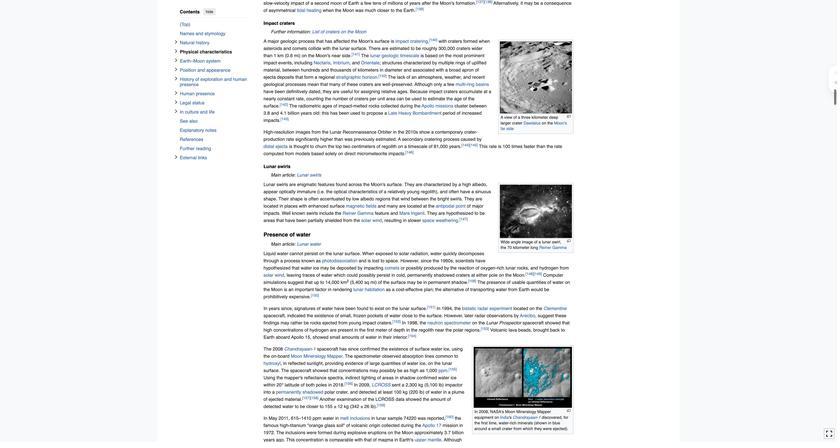 Task type: describe. For each thing, give the bounding box(es) containing it.
a gray, many-ridged surface from high above. the largest feature is a circular ringed structure with high walled sides and a lower central peak: the entire surface out to the horizon is filled with similar structures that are smaller and overlapping. image
[[500, 41, 573, 114]]

2 note from the top
[[264, 172, 574, 179]]

2 x small image from the top
[[174, 68, 178, 72]]

3 x small image from the top
[[174, 77, 178, 81]]

4 x small image from the top
[[174, 91, 178, 95]]



Task type: vqa. For each thing, say whether or not it's contained in the screenshot.
century.
no



Task type: locate. For each thing, give the bounding box(es) containing it.
1 x small image from the top
[[174, 40, 178, 44]]

x small image
[[174, 58, 178, 62], [174, 68, 178, 72], [174, 109, 178, 113], [174, 155, 178, 159]]

note
[[264, 28, 574, 35], [264, 172, 574, 179], [264, 241, 574, 248]]

2 x small image from the top
[[174, 49, 178, 53]]

0 vertical spatial note
[[264, 28, 574, 35]]

1 note from the top
[[264, 28, 574, 35]]

4 x small image from the top
[[174, 155, 178, 159]]

2 vertical spatial note
[[264, 241, 574, 248]]

1 x small image from the top
[[174, 58, 178, 62]]

5 x small image from the top
[[174, 100, 178, 104]]

1 vertical spatial note
[[264, 172, 574, 179]]

3 note from the top
[[264, 241, 574, 248]]

x small image
[[174, 40, 178, 44], [174, 49, 178, 53], [174, 77, 178, 81], [174, 91, 178, 95], [174, 100, 178, 104]]

3 x small image from the top
[[174, 109, 178, 113]]

fullscreen image
[[827, 431, 833, 438]]



